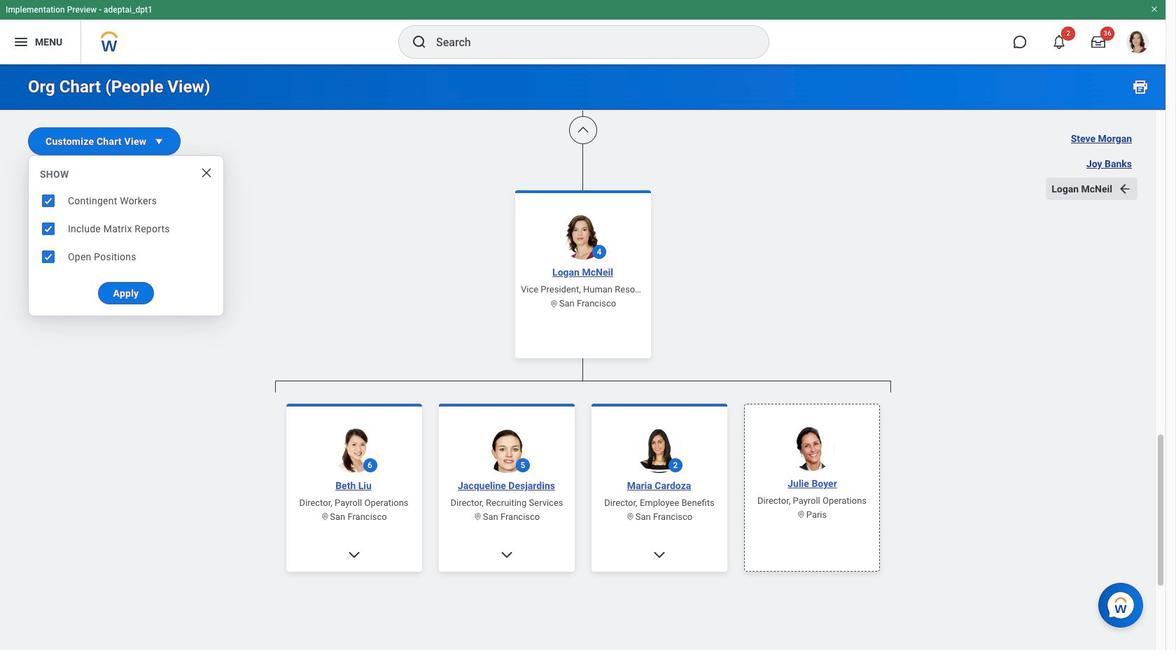 Task type: describe. For each thing, give the bounding box(es) containing it.
x image
[[200, 166, 214, 180]]

chevron up image
[[576, 123, 590, 137]]

print org chart image
[[1132, 78, 1149, 95]]

location image for first chevron down image from the left
[[474, 513, 483, 522]]

search image
[[411, 34, 428, 50]]

notifications large image
[[1052, 35, 1066, 49]]

inbox large image
[[1092, 35, 1106, 49]]



Task type: vqa. For each thing, say whether or not it's contained in the screenshot.
related actions image
no



Task type: locate. For each thing, give the bounding box(es) containing it.
chevron down image
[[347, 548, 361, 562]]

2 chevron down image from the left
[[652, 548, 666, 562]]

1 chevron down image from the left
[[500, 548, 514, 562]]

0 horizontal spatial chevron down image
[[500, 548, 514, 562]]

dialog
[[28, 155, 224, 316]]

close environment banner image
[[1150, 5, 1159, 13]]

banner
[[0, 0, 1166, 64]]

location image for second chevron down image
[[626, 513, 635, 522]]

chevron down image
[[500, 548, 514, 562], [652, 548, 666, 562]]

location image for chevron down icon
[[321, 513, 330, 522]]

location image
[[550, 299, 559, 308], [797, 510, 806, 520], [321, 513, 330, 522], [474, 513, 483, 522], [626, 513, 635, 522]]

Search Workday  search field
[[436, 27, 740, 57]]

1 horizontal spatial chevron down image
[[652, 548, 666, 562]]

arrow left image
[[1118, 182, 1132, 196]]

main content
[[0, 0, 1166, 650]]

justify image
[[13, 34, 29, 50]]

logan mcneil, logan mcneil, 4 direct reports element
[[275, 392, 891, 650]]

profile logan mcneil image
[[1127, 31, 1149, 56]]

caret down image
[[152, 134, 166, 148]]



